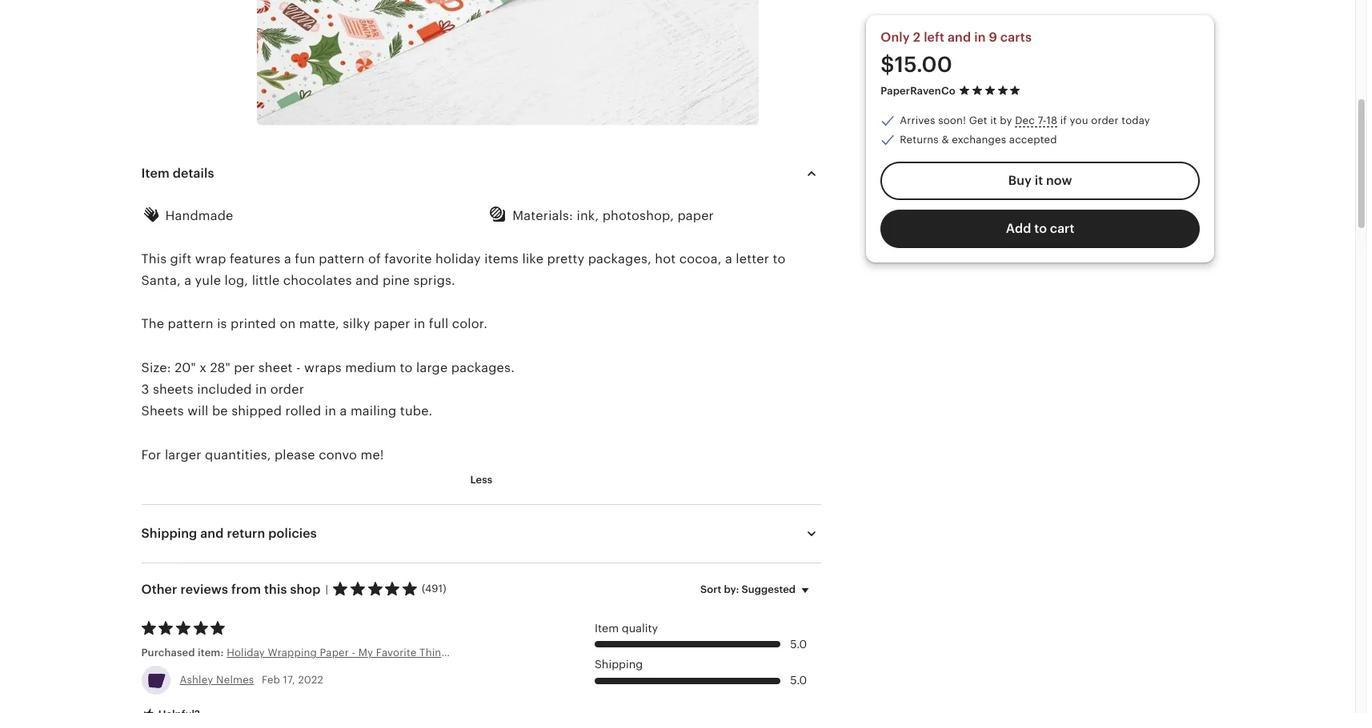 Task type: locate. For each thing, give the bounding box(es) containing it.
quality
[[622, 622, 658, 635]]

-
[[296, 360, 301, 375]]

1 horizontal spatial item
[[595, 622, 619, 635]]

buy
[[1009, 172, 1032, 188]]

order
[[1091, 114, 1119, 126], [270, 382, 304, 397]]

to inside button
[[1034, 221, 1047, 236]]

packages,
[[588, 251, 652, 267]]

0 horizontal spatial item
[[141, 165, 170, 181]]

like
[[523, 251, 544, 267]]

item inside dropdown button
[[141, 165, 170, 181]]

yule
[[195, 273, 221, 288]]

1 vertical spatial it
[[1035, 172, 1043, 188]]

shipping up the other
[[141, 526, 197, 541]]

left
[[924, 29, 945, 44]]

0 vertical spatial to
[[1034, 221, 1047, 236]]

1 vertical spatial 5.0
[[791, 675, 808, 687]]

0 vertical spatial order
[[1091, 114, 1119, 126]]

1 5.0 from the top
[[791, 638, 808, 651]]

features
[[230, 251, 281, 267]]

handmade
[[165, 208, 233, 223]]

suggested
[[742, 584, 796, 596]]

materials: ink, photoshop, paper
[[513, 208, 714, 223]]

less button
[[458, 466, 505, 495]]

only
[[881, 29, 910, 44]]

2022
[[298, 674, 323, 686]]

5.0
[[791, 638, 808, 651], [791, 675, 808, 687]]

shipping for shipping and return policies
[[141, 526, 197, 541]]

little
[[252, 273, 280, 288]]

0 horizontal spatial and
[[200, 526, 224, 541]]

and inside 'only 2 left and in 9 carts $15.00'
[[948, 29, 971, 44]]

shipped
[[232, 404, 282, 419]]

to left large
[[400, 360, 413, 375]]

it left by
[[990, 114, 997, 126]]

to right letter
[[773, 251, 786, 267]]

order right you
[[1091, 114, 1119, 126]]

tube.
[[400, 404, 433, 419]]

0 horizontal spatial to
[[400, 360, 413, 375]]

medium
[[345, 360, 397, 375]]

0 horizontal spatial paper
[[374, 317, 411, 332]]

a left letter
[[725, 251, 733, 267]]

18
[[1047, 114, 1058, 126]]

a left mailing
[[340, 404, 347, 419]]

it
[[990, 114, 997, 126], [1035, 172, 1043, 188]]

28"
[[210, 360, 230, 375]]

materials:
[[513, 208, 574, 223]]

0 vertical spatial shipping
[[141, 526, 197, 541]]

order down -
[[270, 382, 304, 397]]

1 vertical spatial paper
[[374, 317, 411, 332]]

in up shipped
[[255, 382, 267, 397]]

sheets
[[153, 382, 194, 397]]

shipping and return policies
[[141, 526, 317, 541]]

and inside shipping and return policies dropdown button
[[200, 526, 224, 541]]

a
[[284, 251, 291, 267], [725, 251, 733, 267], [184, 273, 192, 288], [340, 404, 347, 419]]

1 vertical spatial to
[[773, 251, 786, 267]]

dec
[[1015, 114, 1035, 126]]

0 vertical spatial 5.0
[[791, 638, 808, 651]]

item
[[141, 165, 170, 181], [595, 622, 619, 635]]

2 horizontal spatial and
[[948, 29, 971, 44]]

add to cart button
[[881, 209, 1200, 248]]

0 horizontal spatial pattern
[[168, 317, 214, 332]]

$15.00
[[881, 51, 953, 76]]

and left return
[[200, 526, 224, 541]]

2 vertical spatial to
[[400, 360, 413, 375]]

0 vertical spatial it
[[990, 114, 997, 126]]

please
[[275, 447, 315, 463]]

packages.
[[452, 360, 515, 375]]

now
[[1046, 172, 1072, 188]]

0 vertical spatial paper
[[678, 208, 714, 223]]

item for item quality
[[595, 622, 619, 635]]

and right left at top right
[[948, 29, 971, 44]]

feb
[[262, 674, 280, 686]]

add to cart
[[1006, 221, 1075, 236]]

and down of
[[356, 273, 379, 288]]

2 vertical spatial and
[[200, 526, 224, 541]]

1 horizontal spatial paper
[[678, 208, 714, 223]]

item left quality
[[595, 622, 619, 635]]

pattern up chocolates
[[319, 251, 365, 267]]

in left 9
[[974, 29, 986, 44]]

0 vertical spatial item
[[141, 165, 170, 181]]

item details button
[[127, 154, 836, 193]]

printed
[[231, 317, 276, 332]]

wraps
[[304, 360, 342, 375]]

is
[[217, 317, 227, 332]]

in
[[974, 29, 986, 44], [414, 317, 426, 332], [255, 382, 267, 397], [325, 404, 336, 419]]

included
[[197, 382, 252, 397]]

nelmes
[[216, 674, 254, 686]]

the pattern is printed on matte, silky paper in full color.
[[141, 317, 488, 332]]

quantities,
[[205, 447, 271, 463]]

2
[[913, 29, 921, 44]]

sheet
[[258, 360, 293, 375]]

pattern left is
[[168, 317, 214, 332]]

shipping
[[141, 526, 197, 541], [595, 659, 643, 671]]

7-
[[1038, 114, 1047, 126]]

shipping inside dropdown button
[[141, 526, 197, 541]]

paper
[[678, 208, 714, 223], [374, 317, 411, 332]]

0 vertical spatial and
[[948, 29, 971, 44]]

reviews
[[181, 582, 228, 597]]

5.0 for item quality
[[791, 638, 808, 651]]

ashley
[[180, 674, 213, 686]]

this
[[264, 582, 287, 597]]

0 vertical spatial pattern
[[319, 251, 365, 267]]

wrap
[[195, 251, 226, 267]]

arrives
[[900, 114, 935, 126]]

2 horizontal spatial to
[[1034, 221, 1047, 236]]

1 vertical spatial order
[[270, 382, 304, 397]]

and inside this gift wrap features a fun pattern of favorite holiday items like pretty packages, hot cocoa, a letter to santa, a yule log, little chocolates and pine sprigs.
[[356, 273, 379, 288]]

1 vertical spatial shipping
[[595, 659, 643, 671]]

0 horizontal spatial shipping
[[141, 526, 197, 541]]

1 horizontal spatial pattern
[[319, 251, 365, 267]]

0 horizontal spatial order
[[270, 382, 304, 397]]

favorite
[[385, 251, 432, 267]]

paper right silky
[[374, 317, 411, 332]]

paper up "cocoa,"
[[678, 208, 714, 223]]

9
[[989, 29, 997, 44]]

ashley nelmes link
[[180, 674, 254, 686]]

1 horizontal spatial it
[[1035, 172, 1043, 188]]

17,
[[283, 674, 295, 686]]

it right the buy
[[1035, 172, 1043, 188]]

this gift wrap features a fun pattern of favorite holiday items like pretty packages, hot cocoa, a letter to santa, a yule log, little chocolates and pine sprigs.
[[141, 251, 786, 288]]

2 5.0 from the top
[[791, 675, 808, 687]]

1 horizontal spatial to
[[773, 251, 786, 267]]

of
[[368, 251, 381, 267]]

1 horizontal spatial and
[[356, 273, 379, 288]]

purchased item:
[[141, 647, 227, 659]]

1 vertical spatial and
[[356, 273, 379, 288]]

item left details
[[141, 165, 170, 181]]

sprigs.
[[414, 273, 456, 288]]

1 horizontal spatial shipping
[[595, 659, 643, 671]]

to left cart
[[1034, 221, 1047, 236]]

you
[[1070, 114, 1089, 126]]

other reviews from this shop |
[[141, 582, 328, 597]]

shipping down item quality
[[595, 659, 643, 671]]

a left fun
[[284, 251, 291, 267]]

1 vertical spatial item
[[595, 622, 619, 635]]



Task type: describe. For each thing, give the bounding box(es) containing it.
in right rolled
[[325, 404, 336, 419]]

shop
[[290, 582, 321, 597]]

log,
[[225, 273, 248, 288]]

sort
[[701, 584, 722, 596]]

to inside this gift wrap features a fun pattern of favorite holiday items like pretty packages, hot cocoa, a letter to santa, a yule log, little chocolates and pine sprigs.
[[773, 251, 786, 267]]

photoshop,
[[603, 208, 674, 223]]

less
[[470, 474, 493, 486]]

large
[[416, 360, 448, 375]]

convo
[[319, 447, 357, 463]]

it inside button
[[1035, 172, 1043, 188]]

returns
[[900, 133, 939, 145]]

soon! get
[[938, 114, 988, 126]]

fun
[[295, 251, 316, 267]]

holiday
[[436, 251, 481, 267]]

item for item details
[[141, 165, 170, 181]]

0 horizontal spatial it
[[990, 114, 997, 126]]

gift
[[170, 251, 192, 267]]

full
[[429, 317, 449, 332]]

accepted
[[1009, 133, 1057, 145]]

items
[[485, 251, 519, 267]]

by
[[1000, 114, 1012, 126]]

other
[[141, 582, 177, 597]]

sheets
[[141, 404, 184, 419]]

matte,
[[299, 317, 340, 332]]

per
[[234, 360, 255, 375]]

5.0 for shipping
[[791, 675, 808, 687]]

larger
[[165, 447, 202, 463]]

shipping and return policies button
[[127, 515, 836, 553]]

item:
[[198, 647, 224, 659]]

in left full on the top left of the page
[[414, 317, 426, 332]]

chocolates
[[283, 273, 352, 288]]

size: 20" x 28" per sheet - wraps medium to large packages. 3 sheets included in order sheets will be shipped rolled in a mailing tube.
[[141, 360, 515, 419]]

buy it now button
[[881, 161, 1200, 200]]

shipping for shipping
[[595, 659, 643, 671]]

mailing
[[351, 404, 397, 419]]

in inside 'only 2 left and in 9 carts $15.00'
[[974, 29, 986, 44]]

hot
[[655, 251, 676, 267]]

arrives soon! get it by dec 7-18 if you order today
[[900, 114, 1150, 126]]

silky
[[343, 317, 371, 332]]

for larger quantities, please convo me!
[[141, 447, 384, 463]]

rolled
[[286, 404, 321, 419]]

a left yule
[[184, 273, 192, 288]]

return
[[227, 526, 265, 541]]

ashley nelmes feb 17, 2022
[[180, 674, 323, 686]]

1 vertical spatial pattern
[[168, 317, 214, 332]]

santa,
[[141, 273, 181, 288]]

if
[[1060, 114, 1067, 126]]

|
[[326, 584, 328, 596]]

from
[[231, 582, 261, 597]]

cocoa,
[[680, 251, 722, 267]]

item quality
[[595, 622, 658, 635]]

x
[[200, 360, 207, 375]]

add
[[1006, 221, 1031, 236]]

ink,
[[577, 208, 599, 223]]

returns & exchanges accepted
[[900, 133, 1057, 145]]

by:
[[724, 584, 740, 596]]

a inside size: 20" x 28" per sheet - wraps medium to large packages. 3 sheets included in order sheets will be shipped rolled in a mailing tube.
[[340, 404, 347, 419]]

3
[[141, 382, 149, 397]]

paperravenco link
[[881, 84, 956, 96]]

only 2 left and in 9 carts $15.00
[[881, 29, 1032, 76]]

purchased
[[141, 647, 195, 659]]

pretty
[[547, 251, 585, 267]]

exchanges
[[952, 133, 1007, 145]]

pattern inside this gift wrap features a fun pattern of favorite holiday items like pretty packages, hot cocoa, a letter to santa, a yule log, little chocolates and pine sprigs.
[[319, 251, 365, 267]]

(491)
[[422, 583, 447, 595]]

to inside size: 20" x 28" per sheet - wraps medium to large packages. 3 sheets included in order sheets will be shipped rolled in a mailing tube.
[[400, 360, 413, 375]]

sort by: suggested
[[701, 584, 796, 596]]

order inside size: 20" x 28" per sheet - wraps medium to large packages. 3 sheets included in order sheets will be shipped rolled in a mailing tube.
[[270, 382, 304, 397]]

be
[[212, 404, 228, 419]]

me!
[[361, 447, 384, 463]]

&
[[942, 133, 949, 145]]

the
[[141, 317, 164, 332]]

policies
[[269, 526, 317, 541]]

item details
[[141, 165, 214, 181]]

will
[[188, 404, 209, 419]]

on
[[280, 317, 296, 332]]

cart
[[1050, 221, 1075, 236]]

paperravenco
[[881, 84, 956, 96]]

color.
[[452, 317, 488, 332]]

today
[[1122, 114, 1150, 126]]

this
[[141, 251, 167, 267]]

buy it now
[[1009, 172, 1072, 188]]

letter
[[736, 251, 770, 267]]

1 horizontal spatial order
[[1091, 114, 1119, 126]]



Task type: vqa. For each thing, say whether or not it's contained in the screenshot.
822 on the top left
no



